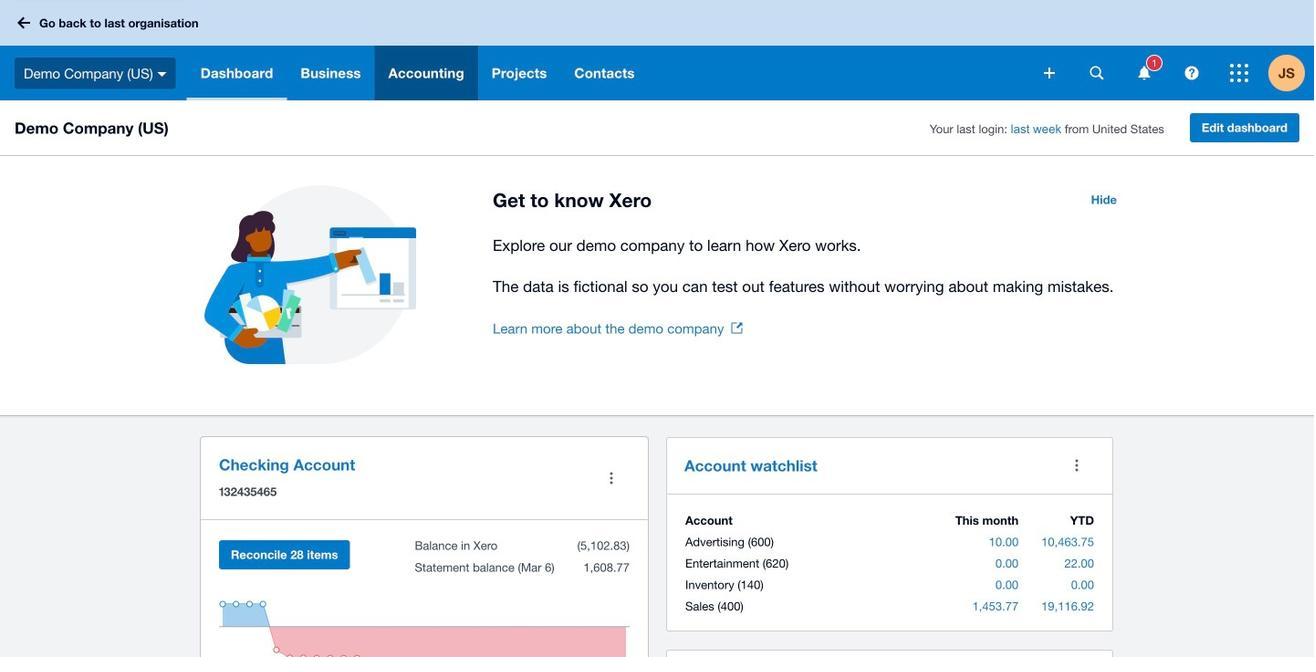 Task type: describe. For each thing, give the bounding box(es) containing it.
manage menu toggle image
[[593, 460, 630, 497]]

svg image
[[1185, 66, 1199, 80]]



Task type: vqa. For each thing, say whether or not it's contained in the screenshot.
Line items element
no



Task type: locate. For each thing, give the bounding box(es) containing it.
svg image
[[17, 17, 30, 29], [1231, 64, 1249, 82], [1091, 66, 1104, 80], [1139, 66, 1151, 80], [1044, 68, 1055, 79], [158, 72, 167, 76]]

banner
[[0, 0, 1315, 100]]

intro banner body element
[[493, 233, 1128, 299]]



